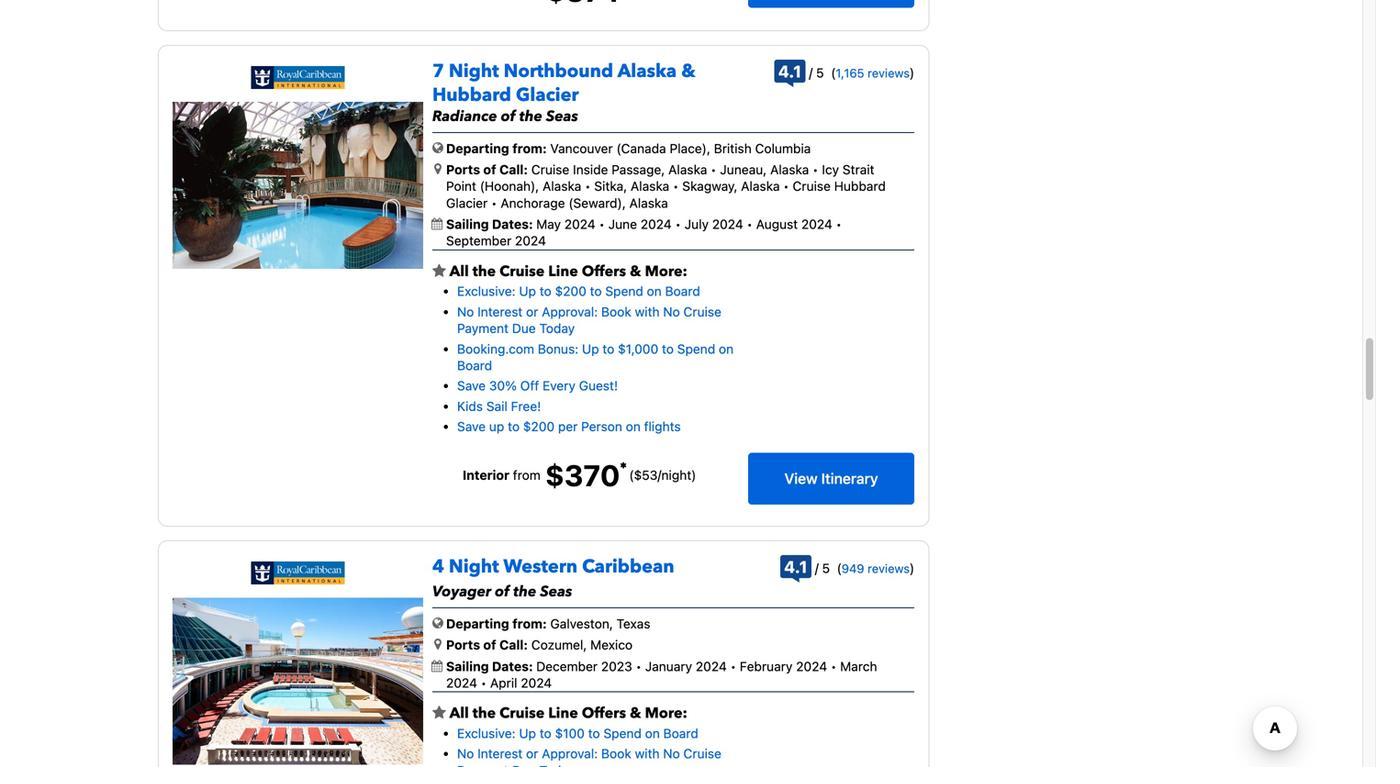 Task type: describe. For each thing, give the bounding box(es) containing it.
2024 right january at the bottom
[[696, 659, 727, 674]]

no interest or approval: book with no cruise payment due today link for 7 night northbound alaska & hubbard glacier
[[457, 304, 722, 336]]

up
[[489, 419, 505, 435]]

departing from: vancouver (canada place), british columbia
[[446, 141, 811, 156]]

point
[[446, 179, 477, 194]]

bonus:
[[538, 342, 579, 357]]

949 reviews link
[[842, 562, 910, 576]]

4.1 for 7 night northbound alaska & hubbard glacier
[[779, 61, 802, 81]]

due for $200
[[512, 321, 536, 336]]

949
[[842, 562, 865, 576]]

alaska up • sitka, alaska • skagway, alaska
[[669, 162, 708, 177]]

$370
[[545, 459, 620, 493]]

1 vertical spatial up
[[582, 342, 599, 357]]

to left the $100
[[540, 727, 552, 742]]

of inside 7 night northbound alaska & hubbard glacier radiance of the seas
[[501, 107, 516, 127]]

of inside 4 night western caribbean voyager of the seas
[[495, 582, 510, 603]]

royal caribbean image for 7 night northbound alaska & hubbard glacier
[[251, 66, 345, 89]]

sailing dates: for 4 night western caribbean
[[446, 659, 537, 674]]

the down the september
[[473, 262, 496, 282]]

kids sail free! link
[[457, 399, 541, 414]]

mexico
[[591, 638, 633, 653]]

(hoonah),
[[480, 179, 539, 194]]

7 night northbound alaska & hubbard glacier radiance of the seas
[[433, 59, 696, 127]]

view
[[785, 470, 818, 488]]

map marker image for 7 night northbound alaska & hubbard glacier
[[434, 163, 442, 175]]

calendar image
[[432, 661, 443, 673]]

itinerary
[[822, 470, 879, 488]]

icy strait point (hoonah), alaska
[[446, 162, 875, 194]]

& for 4 night western caribbean
[[630, 704, 642, 724]]

off
[[521, 379, 539, 394]]

globe image
[[433, 141, 444, 154]]

departing for 4 night western caribbean
[[446, 617, 510, 632]]

2024 inside march 2024
[[446, 676, 478, 691]]

2024 right april
[[521, 676, 552, 691]]

kids
[[457, 399, 483, 414]]

7
[[433, 59, 445, 84]]

exclusive: for exclusive: up to $200 to spend on board no interest or approval: book with no cruise payment due today booking.com bonus: up to $1,000 to spend on board save 30% off every guest! kids sail free! save up to $200 per person on flights
[[457, 284, 516, 299]]

line for 7 night northbound alaska & hubbard glacier
[[549, 262, 579, 282]]

4.1 / 5 ( 1,165 reviews )
[[779, 61, 915, 81]]

ports for 7 night northbound alaska & hubbard glacier
[[446, 162, 480, 177]]

reviews for 7 night northbound alaska & hubbard glacier
[[868, 66, 910, 80]]

cruise inside exclusive: up to $100 to spend on board no interest or approval: book with no cruise payment due today
[[684, 747, 722, 762]]

cruise up anchorage
[[532, 162, 570, 177]]

cruise down the september
[[500, 262, 545, 282]]

night for western
[[449, 555, 499, 580]]

1 vertical spatial /
[[658, 468, 662, 483]]

2 save from the top
[[457, 419, 486, 435]]

1 vertical spatial board
[[457, 358, 493, 373]]

hubbard inside 7 night northbound alaska & hubbard glacier radiance of the seas
[[433, 83, 512, 108]]

free!
[[511, 399, 541, 414]]

galveston,
[[551, 617, 613, 632]]

exclusive: up to $200 to spend on board link
[[457, 284, 701, 299]]

star image for 7 night northbound alaska & hubbard glacier
[[433, 264, 446, 279]]

march
[[841, 659, 878, 674]]

march 2024
[[446, 659, 878, 691]]

booking.com
[[457, 342, 535, 357]]

december
[[537, 659, 598, 674]]

due for $100
[[512, 764, 536, 768]]

texas
[[617, 617, 651, 632]]

cruise down • april 2024
[[500, 704, 545, 724]]

more: for 4 night western caribbean
[[645, 704, 688, 724]]

0 vertical spatial $200
[[555, 284, 587, 299]]

june
[[609, 217, 637, 232]]

icy
[[822, 162, 840, 177]]

on right $1,000
[[719, 342, 734, 357]]

anchorage
[[501, 196, 565, 211]]

on inside exclusive: up to $100 to spend on board no interest or approval: book with no cruise payment due today
[[645, 727, 660, 742]]

( for 4 night western caribbean
[[837, 561, 842, 576]]

alaska inside the "icy strait point (hoonah), alaska"
[[543, 179, 582, 194]]

booking.com bonus: up to $1,000 to spend on board link
[[457, 342, 734, 373]]

with for $200
[[635, 304, 660, 320]]

september
[[446, 234, 512, 249]]

ports of call: for 7 night northbound alaska & hubbard glacier
[[446, 162, 528, 177]]

cozumel,
[[532, 638, 587, 653]]

voyager
[[433, 582, 492, 603]]

exclusive: up to $100 to spend on board link
[[457, 727, 699, 742]]

no interest or approval: book with no cruise payment due today link for 4 night western caribbean
[[457, 747, 722, 768]]

asterisk image
[[620, 462, 627, 470]]

to up booking.com bonus: up to $1,000 to spend on board "link"
[[590, 284, 602, 299]]

departing for 7 night northbound alaska & hubbard glacier
[[446, 141, 510, 156]]

30%
[[489, 379, 517, 394]]

$1,000
[[618, 342, 659, 357]]

alaska inside 7 night northbound alaska & hubbard glacier radiance of the seas
[[618, 59, 677, 84]]

globe image
[[433, 617, 444, 630]]

to left $1,000
[[603, 342, 615, 357]]

columbia
[[756, 141, 811, 156]]

sailing for 7 night northbound alaska & hubbard glacier
[[446, 217, 489, 232]]

book for $200
[[602, 304, 632, 320]]

2024 down • anchorage (seward), alaska on the top left of the page
[[565, 217, 596, 232]]

$100
[[555, 727, 585, 742]]

4
[[433, 555, 445, 580]]

up for $200
[[519, 284, 536, 299]]

approval: for $200
[[542, 304, 598, 320]]

the inside 7 night northbound alaska & hubbard glacier radiance of the seas
[[520, 107, 543, 127]]

exclusive: up to $200 to spend on board no interest or approval: book with no cruise payment due today booking.com bonus: up to $1,000 to spend on board save 30% off every guest! kids sail free! save up to $200 per person on flights
[[457, 284, 734, 435]]

from: for 4 night western caribbean
[[513, 617, 547, 632]]

person
[[582, 419, 623, 435]]

flights
[[644, 419, 681, 435]]

passage,
[[612, 162, 665, 177]]

view itinerary link
[[749, 453, 915, 505]]

4.1 for 4 night western caribbean
[[785, 558, 808, 577]]

voyager of the seas image
[[173, 598, 423, 766]]

cruise inside exclusive: up to $200 to spend on board no interest or approval: book with no cruise payment due today booking.com bonus: up to $1,000 to spend on board save 30% off every guest! kids sail free! save up to $200 per person on flights
[[684, 304, 722, 320]]

august
[[757, 217, 798, 232]]

july
[[685, 217, 709, 232]]

( for 7 night northbound alaska & hubbard glacier
[[831, 65, 836, 80]]

on up $1,000
[[647, 284, 662, 299]]

cozumel, mexico
[[532, 638, 633, 653]]

guest!
[[579, 379, 618, 394]]

with for $100
[[635, 747, 660, 762]]

($53
[[630, 468, 658, 483]]

5 for 4 night western caribbean
[[823, 561, 830, 576]]

february
[[740, 659, 793, 674]]

january
[[646, 659, 693, 674]]

british
[[714, 141, 752, 156]]

(seward),
[[569, 196, 626, 211]]

the inside 4 night western caribbean voyager of the seas
[[514, 582, 537, 603]]

northbound
[[504, 59, 614, 84]]

or for $200
[[526, 304, 539, 320]]

radiance of the seas image
[[173, 102, 423, 269]]

exclusive: for exclusive: up to $100 to spend on board no interest or approval: book with no cruise payment due today
[[457, 727, 516, 742]]

4 night western caribbean voyager of the seas
[[433, 555, 675, 603]]

(canada
[[617, 141, 667, 156]]

exclusive: up to $100 to spend on board no interest or approval: book with no cruise payment due today
[[457, 727, 722, 768]]

alaska down the passage,
[[631, 179, 670, 194]]

skagway,
[[683, 179, 738, 194]]

sailing dates: for 7 night northbound alaska & hubbard glacier
[[446, 217, 537, 232]]



Task type: locate. For each thing, give the bounding box(es) containing it.
2 map marker image from the top
[[434, 638, 442, 651]]

&
[[682, 59, 696, 84], [630, 262, 642, 282], [630, 704, 642, 724]]

4.1 / 5 ( 949 reviews )
[[785, 558, 915, 577]]

2 all the cruise line offers & more: from the top
[[446, 704, 688, 724]]

1 royal caribbean image from the top
[[251, 66, 345, 89]]

with
[[635, 304, 660, 320], [635, 747, 660, 762]]

1 vertical spatial all
[[450, 704, 469, 724]]

0 vertical spatial line
[[549, 262, 579, 282]]

today inside exclusive: up to $100 to spend on board no interest or approval: book with no cruise payment due today
[[540, 764, 575, 768]]

1 vertical spatial sailing
[[446, 659, 489, 674]]

1 departing from the top
[[446, 141, 510, 156]]

1 vertical spatial due
[[512, 764, 536, 768]]

save up to $200 per person on flights link
[[457, 419, 681, 435]]

& up place),
[[682, 59, 696, 84]]

2 approval: from the top
[[542, 747, 598, 762]]

interest down april
[[478, 747, 523, 762]]

0 vertical spatial glacier
[[516, 83, 579, 108]]

5 left 1,165
[[817, 65, 825, 80]]

0 horizontal spatial hubbard
[[433, 83, 512, 108]]

alaska down the "icy strait point (hoonah), alaska"
[[630, 196, 669, 211]]

map marker image down globe image on the top left of page
[[434, 163, 442, 175]]

2 ports of call: from the top
[[446, 638, 528, 653]]

all the cruise line offers & more: up the $100
[[446, 704, 688, 724]]

alaska down juneau,
[[741, 179, 780, 194]]

0 vertical spatial map marker image
[[434, 163, 442, 175]]

1 today from the top
[[540, 321, 575, 336]]

all the cruise line offers & more: up exclusive: up to $200 to spend on board link
[[446, 262, 688, 282]]

interest up booking.com
[[478, 304, 523, 320]]

star image down calendar image
[[433, 707, 446, 721]]

($53 / night)
[[630, 468, 697, 483]]

) right 1,165
[[910, 65, 915, 80]]

1 dates: from the top
[[492, 217, 533, 232]]

& down may 2024 • june 2024 • july 2024 • august 2024 • september 2024
[[630, 262, 642, 282]]

on
[[647, 284, 662, 299], [719, 342, 734, 357], [626, 419, 641, 435], [645, 727, 660, 742]]

line for 4 night western caribbean
[[549, 704, 579, 724]]

2 vertical spatial spend
[[604, 727, 642, 742]]

no interest or approval: book with no cruise payment due today link down exclusive: up to $200 to spend on board link
[[457, 304, 722, 336]]

spend inside exclusive: up to $100 to spend on board no interest or approval: book with no cruise payment due today
[[604, 727, 642, 742]]

hubbard inside cruise hubbard glacier
[[835, 179, 886, 194]]

board down booking.com
[[457, 358, 493, 373]]

no
[[457, 304, 474, 320], [664, 304, 680, 320], [457, 747, 474, 762], [664, 747, 680, 762]]

offers for 4 night western caribbean
[[582, 704, 626, 724]]

1 vertical spatial book
[[602, 747, 632, 762]]

ports of call: up (hoonah),
[[446, 162, 528, 177]]

exclusive:
[[457, 284, 516, 299], [457, 727, 516, 742]]

alaska up • anchorage (seward), alaska on the top left of the page
[[543, 179, 582, 194]]

5 inside the 4.1 / 5 ( 949 reviews )
[[823, 561, 830, 576]]

1 vertical spatial call:
[[500, 638, 528, 653]]

2 royal caribbean image from the top
[[251, 562, 345, 585]]

star image
[[433, 264, 446, 279], [433, 707, 446, 721]]

2024
[[565, 217, 596, 232], [641, 217, 672, 232], [713, 217, 744, 232], [802, 217, 833, 232], [515, 234, 546, 249], [696, 659, 727, 674], [797, 659, 828, 674], [446, 676, 478, 691], [521, 676, 552, 691]]

0 vertical spatial 4.1
[[779, 61, 802, 81]]

2 exclusive: from the top
[[457, 727, 516, 742]]

may
[[537, 217, 561, 232]]

5
[[817, 65, 825, 80], [823, 561, 830, 576]]

night up voyager
[[449, 555, 499, 580]]

or up the bonus:
[[526, 304, 539, 320]]

2 payment from the top
[[457, 764, 509, 768]]

up up booking.com
[[519, 284, 536, 299]]

1 call: from the top
[[500, 162, 528, 177]]

1 vertical spatial approval:
[[542, 747, 598, 762]]

1 vertical spatial glacier
[[446, 196, 488, 211]]

0 vertical spatial approval:
[[542, 304, 598, 320]]

0 vertical spatial due
[[512, 321, 536, 336]]

on down march 2024
[[645, 727, 660, 742]]

or inside exclusive: up to $100 to spend on board no interest or approval: book with no cruise payment due today
[[526, 747, 539, 762]]

2 from: from the top
[[513, 617, 547, 632]]

1,165
[[836, 66, 865, 80]]

interest for exclusive: up to $100 to spend on board no interest or approval: book with no cruise payment due today
[[478, 747, 523, 762]]

per
[[558, 419, 578, 435]]

due down exclusive: up to $100 to spend on board link
[[512, 764, 536, 768]]

payment
[[457, 321, 509, 336], [457, 764, 509, 768]]

1 offers from the top
[[582, 262, 626, 282]]

0 vertical spatial night
[[449, 59, 499, 84]]

2 ) from the top
[[910, 561, 915, 576]]

0 vertical spatial today
[[540, 321, 575, 336]]

interest
[[478, 304, 523, 320], [478, 747, 523, 762]]

the down april
[[473, 704, 496, 724]]

) for 7 night northbound alaska & hubbard glacier
[[910, 65, 915, 80]]

sail
[[487, 399, 508, 414]]

royal caribbean image for 4 night western caribbean
[[251, 562, 345, 585]]

2 ports from the top
[[446, 638, 480, 653]]

0 vertical spatial exclusive:
[[457, 284, 516, 299]]

dates:
[[492, 217, 533, 232], [492, 659, 533, 674]]

0 vertical spatial board
[[666, 284, 701, 299]]

1 save from the top
[[457, 379, 486, 394]]

0 vertical spatial more:
[[645, 262, 688, 282]]

december 2023 • january 2024 • february 2024
[[537, 659, 828, 674]]

)
[[910, 65, 915, 80], [910, 561, 915, 576]]

0 vertical spatial sailing
[[446, 217, 489, 232]]

cruise inside passage, alaska • juneau, alaska
[[532, 162, 810, 177]]

today down the $100
[[540, 764, 575, 768]]

interest inside exclusive: up to $200 to spend on board no interest or approval: book with no cruise payment due today booking.com bonus: up to $1,000 to spend on board save 30% off every guest! kids sail free! save up to $200 per person on flights
[[478, 304, 523, 320]]

2 today from the top
[[540, 764, 575, 768]]

1 or from the top
[[526, 304, 539, 320]]

dates: up • april 2024
[[492, 659, 533, 674]]

2 vertical spatial /
[[815, 561, 819, 576]]

interest inside exclusive: up to $100 to spend on board no interest or approval: book with no cruise payment due today
[[478, 747, 523, 762]]

1 vertical spatial &
[[630, 262, 642, 282]]

payment for exclusive: up to $200 to spend on board no interest or approval: book with no cruise payment due today booking.com bonus: up to $1,000 to spend on board save 30% off every guest! kids sail free! save up to $200 per person on flights
[[457, 321, 509, 336]]

star image down calendar icon
[[433, 264, 446, 279]]

& down march 2024
[[630, 704, 642, 724]]

more: down march 2024
[[645, 704, 688, 724]]

book inside exclusive: up to $100 to spend on board no interest or approval: book with no cruise payment due today
[[602, 747, 632, 762]]

1,165 reviews link
[[836, 66, 910, 80]]

due inside exclusive: up to $100 to spend on board no interest or approval: book with no cruise payment due today
[[512, 764, 536, 768]]

1 vertical spatial map marker image
[[434, 638, 442, 651]]

1 vertical spatial more:
[[645, 704, 688, 724]]

seas inside 4 night western caribbean voyager of the seas
[[540, 582, 573, 603]]

2 all from the top
[[450, 704, 469, 724]]

) right 949
[[910, 561, 915, 576]]

1 horizontal spatial /
[[809, 65, 813, 80]]

1 vertical spatial ports
[[446, 638, 480, 653]]

vancouver
[[551, 141, 613, 156]]

1 vertical spatial today
[[540, 764, 575, 768]]

2 horizontal spatial /
[[815, 561, 819, 576]]

reviews inside 4.1 / 5 ( 1,165 reviews )
[[868, 66, 910, 80]]

all the cruise line offers & more: for 7 night northbound alaska & hubbard glacier
[[446, 262, 688, 282]]

1 horizontal spatial (
[[837, 561, 842, 576]]

2 night from the top
[[449, 555, 499, 580]]

call: up • april 2024
[[500, 638, 528, 653]]

0 vertical spatial call:
[[500, 162, 528, 177]]

save up kids
[[457, 379, 486, 394]]

2 line from the top
[[549, 704, 579, 724]]

1 interest from the top
[[478, 304, 523, 320]]

cruise inside cruise hubbard glacier
[[793, 179, 831, 194]]

payment inside exclusive: up to $200 to spend on board no interest or approval: book with no cruise payment due today booking.com bonus: up to $1,000 to spend on board save 30% off every guest! kids sail free! save up to $200 per person on flights
[[457, 321, 509, 336]]

0 vertical spatial &
[[682, 59, 696, 84]]

1 vertical spatial )
[[910, 561, 915, 576]]

2 star image from the top
[[433, 707, 446, 721]]

glacier inside 7 night northbound alaska & hubbard glacier radiance of the seas
[[516, 83, 579, 108]]

0 vertical spatial save
[[457, 379, 486, 394]]

from
[[513, 468, 541, 483]]

night)
[[662, 468, 697, 483]]

2 or from the top
[[526, 747, 539, 762]]

cruise hubbard glacier
[[446, 179, 886, 211]]

0 vertical spatial or
[[526, 304, 539, 320]]

all for 7 night northbound alaska & hubbard glacier
[[450, 262, 469, 282]]

exclusive: inside exclusive: up to $100 to spend on board no interest or approval: book with no cruise payment due today
[[457, 727, 516, 742]]

1 map marker image from the top
[[434, 163, 442, 175]]

/ left 1,165
[[809, 65, 813, 80]]

2 offers from the top
[[582, 704, 626, 724]]

more: for 7 night northbound alaska & hubbard glacier
[[645, 262, 688, 282]]

0 horizontal spatial (
[[831, 65, 836, 80]]

call: up (hoonah),
[[500, 162, 528, 177]]

of up (hoonah),
[[484, 162, 497, 177]]

1 ports from the top
[[446, 162, 480, 177]]

/ inside 4.1 / 5 ( 1,165 reviews )
[[809, 65, 813, 80]]

0 vertical spatial offers
[[582, 262, 626, 282]]

the down 'northbound'
[[520, 107, 543, 127]]

dates: down anchorage
[[492, 217, 533, 232]]

1 vertical spatial night
[[449, 555, 499, 580]]

star image for 4 night western caribbean
[[433, 707, 446, 721]]

exclusive: down april
[[457, 727, 516, 742]]

/ right asterisk image
[[658, 468, 662, 483]]

to right the up
[[508, 419, 520, 435]]

reviews
[[868, 66, 910, 80], [868, 562, 910, 576]]

up
[[519, 284, 536, 299], [582, 342, 599, 357], [519, 727, 536, 742]]

1 vertical spatial interest
[[478, 747, 523, 762]]

more: down may 2024 • june 2024 • july 2024 • august 2024 • september 2024
[[645, 262, 688, 282]]

1 horizontal spatial hubbard
[[835, 179, 886, 194]]

& inside 7 night northbound alaska & hubbard glacier radiance of the seas
[[682, 59, 696, 84]]

0 vertical spatial ports of call:
[[446, 162, 528, 177]]

book down exclusive: up to $200 to spend on board link
[[602, 304, 632, 320]]

2024 down cruise hubbard glacier
[[641, 217, 672, 232]]

may 2024 • june 2024 • july 2024 • august 2024 • september 2024
[[446, 217, 842, 249]]

2 dates: from the top
[[492, 659, 533, 674]]

interior
[[463, 468, 510, 483]]

seas up vancouver
[[546, 107, 579, 127]]

to right $1,000
[[662, 342, 674, 357]]

glacier down point
[[446, 196, 488, 211]]

1 sailing dates: from the top
[[446, 217, 537, 232]]

1 all the cruise line offers & more: from the top
[[446, 262, 688, 282]]

up right the bonus:
[[582, 342, 599, 357]]

0 vertical spatial from:
[[513, 141, 547, 156]]

2 reviews from the top
[[868, 562, 910, 576]]

or down exclusive: up to $100 to spend on board link
[[526, 747, 539, 762]]

1 horizontal spatial glacier
[[516, 83, 579, 108]]

4.1
[[779, 61, 802, 81], [785, 558, 808, 577]]

radiance
[[433, 107, 498, 127]]

1 vertical spatial from:
[[513, 617, 547, 632]]

2024 right february
[[797, 659, 828, 674]]

reviews inside the 4.1 / 5 ( 949 reviews )
[[868, 562, 910, 576]]

2 more: from the top
[[645, 704, 688, 724]]

1 vertical spatial exclusive:
[[457, 727, 516, 742]]

today for $200
[[540, 321, 575, 336]]

due
[[512, 321, 536, 336], [512, 764, 536, 768]]

book inside exclusive: up to $200 to spend on board no interest or approval: book with no cruise payment due today booking.com bonus: up to $1,000 to spend on board save 30% off every guest! kids sail free! save up to $200 per person on flights
[[602, 304, 632, 320]]

1 reviews from the top
[[868, 66, 910, 80]]

royal caribbean image
[[251, 66, 345, 89], [251, 562, 345, 585]]

0 vertical spatial star image
[[433, 264, 446, 279]]

2 sailing dates: from the top
[[446, 659, 537, 674]]

$200 down 'free!'
[[523, 419, 555, 435]]

approval: inside exclusive: up to $100 to spend on board no interest or approval: book with no cruise payment due today
[[542, 747, 598, 762]]

1 no interest or approval: book with no cruise payment due today link from the top
[[457, 304, 722, 336]]

departing down voyager
[[446, 617, 510, 632]]

1 vertical spatial sailing dates:
[[446, 659, 537, 674]]

( inside 4.1 / 5 ( 1,165 reviews )
[[831, 65, 836, 80]]

reviews for 4 night western caribbean
[[868, 562, 910, 576]]

map marker image
[[434, 163, 442, 175], [434, 638, 442, 651]]

0 vertical spatial all
[[450, 262, 469, 282]]

payment for exclusive: up to $100 to spend on board no interest or approval: book with no cruise payment due today
[[457, 764, 509, 768]]

due inside exclusive: up to $200 to spend on board no interest or approval: book with no cruise payment due today booking.com bonus: up to $1,000 to spend on board save 30% off every guest! kids sail free! save up to $200 per person on flights
[[512, 321, 536, 336]]

0 vertical spatial hubbard
[[433, 83, 512, 108]]

) for 4 night western caribbean
[[910, 561, 915, 576]]

or inside exclusive: up to $200 to spend on board no interest or approval: book with no cruise payment due today booking.com bonus: up to $1,000 to spend on board save 30% off every guest! kids sail free! save up to $200 per person on flights
[[526, 304, 539, 320]]

sailing
[[446, 217, 489, 232], [446, 659, 489, 674]]

the
[[520, 107, 543, 127], [473, 262, 496, 282], [514, 582, 537, 603], [473, 704, 496, 724]]

$200 up the bonus:
[[555, 284, 587, 299]]

2 vertical spatial &
[[630, 704, 642, 724]]

spend up $1,000
[[606, 284, 644, 299]]

0 vertical spatial dates:
[[492, 217, 533, 232]]

reviews right 949
[[868, 562, 910, 576]]

cruise down july
[[684, 304, 722, 320]]

call:
[[500, 162, 528, 177], [500, 638, 528, 653]]

from: up (hoonah),
[[513, 141, 547, 156]]

with down exclusive: up to $100 to spend on board link
[[635, 747, 660, 762]]

ports
[[446, 162, 480, 177], [446, 638, 480, 653]]

1 vertical spatial departing
[[446, 617, 510, 632]]

1 due from the top
[[512, 321, 536, 336]]

caribbean
[[582, 555, 675, 580]]

ports for 4 night western caribbean
[[446, 638, 480, 653]]

spend right the $100
[[604, 727, 642, 742]]

board for exclusive: up to $100 to spend on board no interest or approval: book with no cruise payment due today
[[664, 727, 699, 742]]

due up booking.com
[[512, 321, 536, 336]]

1 with from the top
[[635, 304, 660, 320]]

night
[[449, 59, 499, 84], [449, 555, 499, 580]]

glacier
[[516, 83, 579, 108], [446, 196, 488, 211]]

from:
[[513, 141, 547, 156], [513, 617, 547, 632]]

• anchorage (seward), alaska
[[488, 196, 669, 211]]

all the cruise line offers & more: for 4 night western caribbean
[[446, 704, 688, 724]]

call: for 4 night western caribbean
[[500, 638, 528, 653]]

place),
[[670, 141, 711, 156]]

seas
[[546, 107, 579, 127], [540, 582, 573, 603]]

interior from $370
[[463, 459, 620, 493]]

every
[[543, 379, 576, 394]]

sailing for 4 night western caribbean
[[446, 659, 489, 674]]

0 vertical spatial ports
[[446, 162, 480, 177]]

1 vertical spatial $200
[[523, 419, 555, 435]]

night inside 7 night northbound alaska & hubbard glacier radiance of the seas
[[449, 59, 499, 84]]

interest for exclusive: up to $200 to spend on board no interest or approval: book with no cruise payment due today booking.com bonus: up to $1,000 to spend on board save 30% off every guest! kids sail free! save up to $200 per person on flights
[[478, 304, 523, 320]]

0 vertical spatial all the cruise line offers & more:
[[446, 262, 688, 282]]

0 vertical spatial royal caribbean image
[[251, 66, 345, 89]]

1 exclusive: from the top
[[457, 284, 516, 299]]

sitka,
[[595, 179, 628, 194]]

alaska
[[618, 59, 677, 84], [669, 162, 708, 177], [771, 162, 810, 177], [543, 179, 582, 194], [631, 179, 670, 194], [741, 179, 780, 194], [630, 196, 669, 211]]

) inside 4.1 / 5 ( 1,165 reviews )
[[910, 65, 915, 80]]

to
[[540, 284, 552, 299], [590, 284, 602, 299], [603, 342, 615, 357], [662, 342, 674, 357], [508, 419, 520, 435], [540, 727, 552, 742], [588, 727, 600, 742]]

offers
[[582, 262, 626, 282], [582, 704, 626, 724]]

exclusive: down the september
[[457, 284, 516, 299]]

1 vertical spatial reviews
[[868, 562, 910, 576]]

/
[[809, 65, 813, 80], [658, 468, 662, 483], [815, 561, 819, 576]]

dates: for 7 night northbound alaska & hubbard glacier
[[492, 217, 533, 232]]

approval: down exclusive: up to $200 to spend on board link
[[542, 304, 598, 320]]

strait
[[843, 162, 875, 177]]

2 departing from the top
[[446, 617, 510, 632]]

1 vertical spatial save
[[457, 419, 486, 435]]

1 vertical spatial dates:
[[492, 659, 533, 674]]

0 horizontal spatial /
[[658, 468, 662, 483]]

2 with from the top
[[635, 747, 660, 762]]

0 vertical spatial (
[[831, 65, 836, 80]]

1 vertical spatial line
[[549, 704, 579, 724]]

0 vertical spatial up
[[519, 284, 536, 299]]

5 for 7 night northbound alaska & hubbard glacier
[[817, 65, 825, 80]]

save 30% off every guest! link
[[457, 379, 618, 394]]

save
[[457, 379, 486, 394], [457, 419, 486, 435]]

board for exclusive: up to $200 to spend on board no interest or approval: book with no cruise payment due today booking.com bonus: up to $1,000 to spend on board save 30% off every guest! kids sail free! save up to $200 per person on flights
[[666, 284, 701, 299]]

departing down radiance
[[446, 141, 510, 156]]

night for northbound
[[449, 59, 499, 84]]

1 vertical spatial (
[[837, 561, 842, 576]]

1 vertical spatial hubbard
[[835, 179, 886, 194]]

cruise down march 2024
[[684, 747, 722, 762]]

no interest or approval: book with no cruise payment due today link down exclusive: up to $100 to spend on board link
[[457, 747, 722, 768]]

2 interest from the top
[[478, 747, 523, 762]]

glacier up vancouver
[[516, 83, 579, 108]]

1 vertical spatial no interest or approval: book with no cruise payment due today link
[[457, 747, 722, 768]]

1 from: from the top
[[513, 141, 547, 156]]

cruise
[[532, 162, 570, 177], [793, 179, 831, 194], [500, 262, 545, 282], [684, 304, 722, 320], [500, 704, 545, 724], [684, 747, 722, 762]]

0 vertical spatial spend
[[606, 284, 644, 299]]

hubbard down strait
[[835, 179, 886, 194]]

western
[[504, 555, 578, 580]]

all for 4 night western caribbean
[[450, 704, 469, 724]]

2 no interest or approval: book with no cruise payment due today link from the top
[[457, 747, 722, 768]]

1 line from the top
[[549, 262, 579, 282]]

5 inside 4.1 / 5 ( 1,165 reviews )
[[817, 65, 825, 80]]

all
[[450, 262, 469, 282], [450, 704, 469, 724]]

payment up booking.com
[[457, 321, 509, 336]]

0 vertical spatial interest
[[478, 304, 523, 320]]

• april 2024
[[478, 676, 552, 691]]

1 vertical spatial ports of call:
[[446, 638, 528, 653]]

2 vertical spatial up
[[519, 727, 536, 742]]

or for $100
[[526, 747, 539, 762]]

/ inside the 4.1 / 5 ( 949 reviews )
[[815, 561, 819, 576]]

to right the $100
[[588, 727, 600, 742]]

1 vertical spatial spend
[[678, 342, 716, 357]]

0 vertical spatial departing
[[446, 141, 510, 156]]

calendar image
[[432, 218, 443, 230]]

1 vertical spatial star image
[[433, 707, 446, 721]]

board
[[666, 284, 701, 299], [457, 358, 493, 373], [664, 727, 699, 742]]

payment inside exclusive: up to $100 to spend on board no interest or approval: book with no cruise payment due today
[[457, 764, 509, 768]]

1 book from the top
[[602, 304, 632, 320]]

today for $100
[[540, 764, 575, 768]]

view itinerary
[[785, 470, 879, 488]]

approval: for $100
[[542, 747, 598, 762]]

1 vertical spatial with
[[635, 747, 660, 762]]

on left flights
[[626, 419, 641, 435]]

1 vertical spatial 5
[[823, 561, 830, 576]]

0 vertical spatial sailing dates:
[[446, 217, 537, 232]]

up inside exclusive: up to $100 to spend on board no interest or approval: book with no cruise payment due today
[[519, 727, 536, 742]]

0 vertical spatial /
[[809, 65, 813, 80]]

book for $100
[[602, 747, 632, 762]]

sailing dates: up the september
[[446, 217, 537, 232]]

ports up point
[[446, 162, 480, 177]]

2024 right august
[[802, 217, 833, 232]]

the down western
[[514, 582, 537, 603]]

1 star image from the top
[[433, 264, 446, 279]]

board inside exclusive: up to $100 to spend on board no interest or approval: book with no cruise payment due today
[[664, 727, 699, 742]]

& for 7 night northbound alaska & hubbard glacier
[[630, 262, 642, 282]]

4.1 left 1,165
[[779, 61, 802, 81]]

sailing dates: up april
[[446, 659, 537, 674]]

up for $100
[[519, 727, 536, 742]]

2024 right july
[[713, 217, 744, 232]]

from: for 7 night northbound alaska & hubbard glacier
[[513, 141, 547, 156]]

2 vertical spatial board
[[664, 727, 699, 742]]

cruise down icy at the right
[[793, 179, 831, 194]]

ports down voyager
[[446, 638, 480, 653]]

0 vertical spatial seas
[[546, 107, 579, 127]]

with inside exclusive: up to $100 to spend on board no interest or approval: book with no cruise payment due today
[[635, 747, 660, 762]]

1 approval: from the top
[[542, 304, 598, 320]]

0 vertical spatial )
[[910, 65, 915, 80]]

1 more: from the top
[[645, 262, 688, 282]]

) inside the 4.1 / 5 ( 949 reviews )
[[910, 561, 915, 576]]

0 vertical spatial no interest or approval: book with no cruise payment due today link
[[457, 304, 722, 336]]

of up april
[[484, 638, 497, 653]]

dates: for 4 night western caribbean
[[492, 659, 533, 674]]

today
[[540, 321, 575, 336], [540, 764, 575, 768]]

april
[[490, 676, 518, 691]]

1 vertical spatial 4.1
[[785, 558, 808, 577]]

spend for exclusive: up to $200 to spend on board no interest or approval: book with no cruise payment due today booking.com bonus: up to $1,000 to spend on board save 30% off every guest! kids sail free! save up to $200 per person on flights
[[606, 284, 644, 299]]

exclusive: inside exclusive: up to $200 to spend on board no interest or approval: book with no cruise payment due today booking.com bonus: up to $1,000 to spend on board save 30% off every guest! kids sail free! save up to $200 per person on flights
[[457, 284, 516, 299]]

save down kids
[[457, 419, 486, 435]]

1 vertical spatial royal caribbean image
[[251, 562, 345, 585]]

night inside 4 night western caribbean voyager of the seas
[[449, 555, 499, 580]]

2 due from the top
[[512, 764, 536, 768]]

2 book from the top
[[602, 747, 632, 762]]

/ for 4 night western caribbean
[[815, 561, 819, 576]]

all the cruise line offers & more:
[[446, 262, 688, 282], [446, 704, 688, 724]]

no interest or approval: book with no cruise payment due today link
[[457, 304, 722, 336], [457, 747, 722, 768]]

( inside the 4.1 / 5 ( 949 reviews )
[[837, 561, 842, 576]]

0 vertical spatial reviews
[[868, 66, 910, 80]]

offers for 7 night northbound alaska & hubbard glacier
[[582, 262, 626, 282]]

to up the bonus:
[[540, 284, 552, 299]]

line
[[549, 262, 579, 282], [549, 704, 579, 724]]

sailing right calendar image
[[446, 659, 489, 674]]

line up the $100
[[549, 704, 579, 724]]

departing from: galveston, texas
[[446, 617, 651, 632]]

/ left 949
[[815, 561, 819, 576]]

1 vertical spatial all the cruise line offers & more:
[[446, 704, 688, 724]]

0 horizontal spatial glacier
[[446, 196, 488, 211]]

1 all from the top
[[450, 262, 469, 282]]

inside
[[573, 162, 609, 177]]

seas down western
[[540, 582, 573, 603]]

glacier inside cruise hubbard glacier
[[446, 196, 488, 211]]

approval: inside exclusive: up to $200 to spend on board no interest or approval: book with no cruise payment due today booking.com bonus: up to $1,000 to spend on board save 30% off every guest! kids sail free! save up to $200 per person on flights
[[542, 304, 598, 320]]

0 vertical spatial 5
[[817, 65, 825, 80]]

up left the $100
[[519, 727, 536, 742]]

0 vertical spatial with
[[635, 304, 660, 320]]

of right voyager
[[495, 582, 510, 603]]

with inside exclusive: up to $200 to spend on board no interest or approval: book with no cruise payment due today booking.com bonus: up to $1,000 to spend on board save 30% off every guest! kids sail free! save up to $200 per person on flights
[[635, 304, 660, 320]]

juneau,
[[721, 162, 767, 177]]

1 vertical spatial payment
[[457, 764, 509, 768]]

offers up exclusive: up to $100 to spend on board link
[[582, 704, 626, 724]]

1 vertical spatial or
[[526, 747, 539, 762]]

• sitka, alaska • skagway, alaska
[[582, 179, 780, 194]]

today inside exclusive: up to $200 to spend on board no interest or approval: book with no cruise payment due today booking.com bonus: up to $1,000 to spend on board save 30% off every guest! kids sail free! save up to $200 per person on flights
[[540, 321, 575, 336]]

2 sailing from the top
[[446, 659, 489, 674]]

ports of call: for 4 night western caribbean
[[446, 638, 528, 653]]

today up the bonus:
[[540, 321, 575, 336]]

/ for 7 night northbound alaska & hubbard glacier
[[809, 65, 813, 80]]

seas inside 7 night northbound alaska & hubbard glacier radiance of the seas
[[546, 107, 579, 127]]

alaska down columbia
[[771, 162, 810, 177]]

2023
[[602, 659, 633, 674]]

map marker image for 4 night western caribbean
[[434, 638, 442, 651]]

2 call: from the top
[[500, 638, 528, 653]]

2024 down may
[[515, 234, 546, 249]]

1 vertical spatial offers
[[582, 704, 626, 724]]

call: for 7 night northbound alaska & hubbard glacier
[[500, 162, 528, 177]]

1 night from the top
[[449, 59, 499, 84]]

board down july
[[666, 284, 701, 299]]

1 vertical spatial seas
[[540, 582, 573, 603]]

0 vertical spatial book
[[602, 304, 632, 320]]

spend for exclusive: up to $100 to spend on board no interest or approval: book with no cruise payment due today
[[604, 727, 642, 742]]

0 vertical spatial payment
[[457, 321, 509, 336]]

1 payment from the top
[[457, 321, 509, 336]]

1 sailing from the top
[[446, 217, 489, 232]]

payment down april
[[457, 764, 509, 768]]

1 ports of call: from the top
[[446, 162, 528, 177]]

1 ) from the top
[[910, 65, 915, 80]]

from: up cozumel,
[[513, 617, 547, 632]]



Task type: vqa. For each thing, say whether or not it's contained in the screenshot.
"Isles:" inside the 10 Night Greek Isles: Santorini Rhodes & Istanbul Norwegian Viva - NEW SHIP! OPEN BAR!
no



